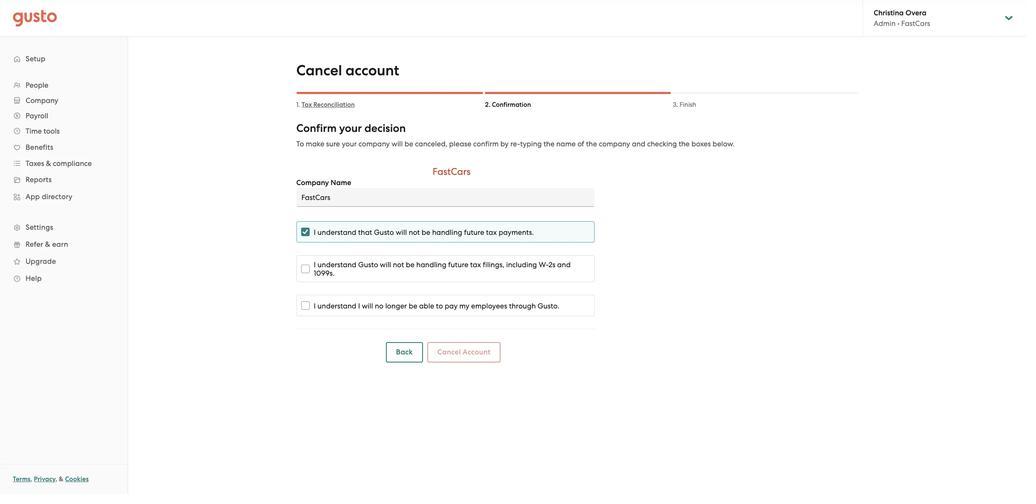 Task type: locate. For each thing, give the bounding box(es) containing it.
longer
[[386, 302, 407, 311]]

your up sure
[[339, 122, 362, 135]]

tax left filings,
[[471, 261, 481, 269]]

typing
[[521, 140, 542, 148]]

i inside 'i understand gusto will not be handling future tax filings, including w-2s and 1099s.'
[[314, 261, 316, 269]]

1 vertical spatial understand
[[318, 261, 357, 269]]

tax reconciliation link
[[302, 101, 355, 109]]

of
[[578, 140, 585, 148]]

handling down the i understand that gusto will not be handling future tax payments.
[[417, 261, 447, 269]]

0 vertical spatial &
[[46, 159, 51, 168]]

, left privacy
[[31, 476, 32, 484]]

tax
[[486, 228, 497, 237], [471, 261, 481, 269]]

be for longer
[[409, 302, 418, 311]]

1 horizontal spatial tax
[[486, 228, 497, 237]]

i
[[314, 228, 316, 237], [314, 261, 316, 269], [314, 302, 316, 311], [358, 302, 360, 311]]

confirm
[[474, 140, 499, 148]]

0 vertical spatial tax
[[486, 228, 497, 237]]

future left filings,
[[448, 261, 469, 269]]

0 horizontal spatial company
[[26, 96, 58, 105]]

be
[[405, 140, 414, 148], [422, 228, 431, 237], [406, 261, 415, 269], [409, 302, 418, 311]]

tax
[[302, 101, 312, 109]]

I understand Gusto will not be handling future tax filings, including W-2s and 1099s. checkbox
[[301, 265, 310, 273]]

and right the 2s
[[558, 261, 571, 269]]

back
[[396, 348, 413, 357]]

understand right i understand gusto will not be handling future tax filings, including w-2s and 1099s. checkbox
[[318, 261, 357, 269]]

settings link
[[9, 220, 119, 235]]

0 horizontal spatial and
[[558, 261, 571, 269]]

0 horizontal spatial the
[[544, 140, 555, 148]]

understand for gusto
[[318, 261, 357, 269]]

understand right i understand i will no longer be able to pay my employees through gusto. option
[[318, 302, 357, 311]]

your
[[339, 122, 362, 135], [342, 140, 357, 148]]

refer & earn
[[26, 240, 68, 249]]

1 vertical spatial handling
[[417, 261, 447, 269]]

admin
[[874, 19, 896, 28]]

help
[[26, 275, 42, 283]]

1 horizontal spatial company
[[296, 179, 329, 188]]

settings
[[26, 223, 53, 232]]

& left earn
[[45, 240, 50, 249]]

make
[[306, 140, 325, 148]]

1 horizontal spatial fastcars
[[902, 19, 931, 28]]

3 the from the left
[[679, 140, 690, 148]]

2 vertical spatial understand
[[318, 302, 357, 311]]

0 horizontal spatial company
[[359, 140, 390, 148]]

0 horizontal spatial fastcars
[[433, 166, 471, 178]]

i for i understand gusto will not be handling future tax filings, including w-2s and 1099s.
[[314, 261, 316, 269]]

not inside 'i understand gusto will not be handling future tax filings, including w-2s and 1099s.'
[[393, 261, 404, 269]]

, left cookies
[[55, 476, 57, 484]]

including
[[507, 261, 537, 269]]

home image
[[13, 10, 57, 27]]

upgrade link
[[9, 254, 119, 269]]

the right of
[[586, 140, 597, 148]]

list
[[0, 78, 127, 287]]

taxes
[[26, 159, 44, 168]]

0 vertical spatial future
[[464, 228, 485, 237]]

company name
[[296, 179, 351, 188]]

app
[[26, 193, 40, 201]]

0 horizontal spatial not
[[393, 261, 404, 269]]

be down the i understand that gusto will not be handling future tax payments.
[[406, 261, 415, 269]]

3 understand from the top
[[318, 302, 357, 311]]

& inside dropdown button
[[46, 159, 51, 168]]

benefits
[[26, 143, 53, 152]]

1099s.
[[314, 269, 335, 278]]

name
[[557, 140, 576, 148]]

company button
[[9, 93, 119, 108]]

company right of
[[599, 140, 631, 148]]

& right taxes
[[46, 159, 51, 168]]

will
[[392, 140, 403, 148], [396, 228, 407, 237], [380, 261, 391, 269], [362, 302, 373, 311]]

cookies
[[65, 476, 89, 484]]

fastcars inside christina overa admin • fastcars
[[902, 19, 931, 28]]

,
[[31, 476, 32, 484], [55, 476, 57, 484]]

gusto right that
[[374, 228, 394, 237]]

Company Name text field
[[296, 188, 595, 207]]

refer
[[26, 240, 43, 249]]

i for i understand that gusto will not be handling future tax payments.
[[314, 228, 316, 237]]

company for company
[[26, 96, 58, 105]]

be down company name text box
[[422, 228, 431, 237]]

the left name
[[544, 140, 555, 148]]

company
[[359, 140, 390, 148], [599, 140, 631, 148]]

the left the boxes
[[679, 140, 690, 148]]

2 understand from the top
[[318, 261, 357, 269]]

future inside 'i understand gusto will not be handling future tax filings, including w-2s and 1099s.'
[[448, 261, 469, 269]]

1 the from the left
[[544, 140, 555, 148]]

0 horizontal spatial tax
[[471, 261, 481, 269]]

decision
[[365, 122, 406, 135]]

sure
[[326, 140, 340, 148]]

0 vertical spatial fastcars
[[902, 19, 931, 28]]

1 horizontal spatial and
[[632, 140, 646, 148]]

benefits link
[[9, 140, 119, 155]]

and inside 'i understand gusto will not be handling future tax filings, including w-2s and 1099s.'
[[558, 261, 571, 269]]

1 horizontal spatial the
[[586, 140, 597, 148]]

pay
[[445, 302, 458, 311]]

back link
[[386, 343, 423, 363]]

company down decision
[[359, 140, 390, 148]]

to make sure your company will be canceled, please confirm by re-typing the name of the company and checking the boxes below.
[[296, 140, 735, 148]]

not
[[409, 228, 420, 237], [393, 261, 404, 269]]

1 horizontal spatial company
[[599, 140, 631, 148]]

name
[[331, 179, 351, 188]]

1 vertical spatial future
[[448, 261, 469, 269]]

future up filings,
[[464, 228, 485, 237]]

1 vertical spatial not
[[393, 261, 404, 269]]

1 understand from the top
[[318, 228, 357, 237]]

1 horizontal spatial ,
[[55, 476, 57, 484]]

1 vertical spatial company
[[296, 179, 329, 188]]

2 horizontal spatial the
[[679, 140, 690, 148]]

fastcars up company name text box
[[433, 166, 471, 178]]

0 vertical spatial handling
[[432, 228, 463, 237]]

app directory link
[[9, 189, 119, 205]]

tools
[[44, 127, 60, 136]]

that
[[358, 228, 372, 237]]

1 vertical spatial &
[[45, 240, 50, 249]]

and
[[632, 140, 646, 148], [558, 261, 571, 269]]

people button
[[9, 78, 119, 93]]

be left 'canceled,'
[[405, 140, 414, 148]]

1 vertical spatial gusto
[[358, 261, 378, 269]]

gusto down that
[[358, 261, 378, 269]]

handling
[[432, 228, 463, 237], [417, 261, 447, 269]]

directory
[[42, 193, 72, 201]]

fastcars
[[902, 19, 931, 28], [433, 166, 471, 178]]

your down the confirm your decision
[[342, 140, 357, 148]]

and left checking
[[632, 140, 646, 148]]

filings,
[[483, 261, 505, 269]]

understand
[[318, 228, 357, 237], [318, 261, 357, 269], [318, 302, 357, 311]]

company left name
[[296, 179, 329, 188]]

to
[[436, 302, 443, 311]]

will inside 'i understand gusto will not be handling future tax filings, including w-2s and 1099s.'
[[380, 261, 391, 269]]

1 vertical spatial and
[[558, 261, 571, 269]]

i right i understand that gusto will not be handling future tax payments. option
[[314, 228, 316, 237]]

refer & earn link
[[9, 237, 119, 252]]

fastcars down overa
[[902, 19, 931, 28]]

company
[[26, 96, 58, 105], [296, 179, 329, 188]]

handling down company name text box
[[432, 228, 463, 237]]

i right i understand i will no longer be able to pay my employees through gusto. option
[[314, 302, 316, 311]]

company down people in the left of the page
[[26, 96, 58, 105]]

tax left payments.
[[486, 228, 497, 237]]

0 vertical spatial not
[[409, 228, 420, 237]]

my
[[460, 302, 470, 311]]

below.
[[713, 140, 735, 148]]

be left able
[[409, 302, 418, 311]]

& left cookies
[[59, 476, 64, 484]]

terms link
[[13, 476, 31, 484]]

0 horizontal spatial ,
[[31, 476, 32, 484]]

0 vertical spatial company
[[26, 96, 58, 105]]

gusto
[[374, 228, 394, 237], [358, 261, 378, 269]]

understand left that
[[318, 228, 357, 237]]

company inside dropdown button
[[26, 96, 58, 105]]

0 vertical spatial understand
[[318, 228, 357, 237]]

the
[[544, 140, 555, 148], [586, 140, 597, 148], [679, 140, 690, 148]]

will up no
[[380, 261, 391, 269]]

2 , from the left
[[55, 476, 57, 484]]

understand inside 'i understand gusto will not be handling future tax filings, including w-2s and 1099s.'
[[318, 261, 357, 269]]

employees
[[471, 302, 508, 311]]

1 vertical spatial tax
[[471, 261, 481, 269]]

i right i understand gusto will not be handling future tax filings, including w-2s and 1099s. checkbox
[[314, 261, 316, 269]]

& for earn
[[45, 240, 50, 249]]



Task type: describe. For each thing, give the bounding box(es) containing it.
i for i understand i will no longer be able to pay my employees through gusto.
[[314, 302, 316, 311]]

1 , from the left
[[31, 476, 32, 484]]

company for company name
[[296, 179, 329, 188]]

i understand gusto will not be handling future tax filings, including w-2s and 1099s.
[[314, 261, 571, 278]]

through
[[509, 302, 536, 311]]

gusto inside 'i understand gusto will not be handling future tax filings, including w-2s and 1099s.'
[[358, 261, 378, 269]]

1 vertical spatial your
[[342, 140, 357, 148]]

taxes & compliance
[[26, 159, 92, 168]]

cancel
[[296, 62, 342, 79]]

list containing people
[[0, 78, 127, 287]]

tax inside 'i understand gusto will not be handling future tax filings, including w-2s and 1099s.'
[[471, 261, 481, 269]]

earn
[[52, 240, 68, 249]]

1 horizontal spatial not
[[409, 228, 420, 237]]

privacy
[[34, 476, 55, 484]]

•
[[898, 19, 900, 28]]

payments.
[[499, 228, 534, 237]]

please
[[449, 140, 472, 148]]

upgrade
[[26, 257, 56, 266]]

reports
[[26, 176, 52, 184]]

2 vertical spatial &
[[59, 476, 64, 484]]

cancel account
[[296, 62, 400, 79]]

compliance
[[53, 159, 92, 168]]

account
[[346, 62, 400, 79]]

2 the from the left
[[586, 140, 597, 148]]

overa
[[906, 9, 927, 17]]

privacy link
[[34, 476, 55, 484]]

christina
[[874, 9, 904, 17]]

will down decision
[[392, 140, 403, 148]]

& for compliance
[[46, 159, 51, 168]]

finish
[[680, 101, 697, 109]]

will right that
[[396, 228, 407, 237]]

I understand that Gusto will not be handling future tax payments. checkbox
[[301, 228, 310, 237]]

help link
[[9, 271, 119, 286]]

terms , privacy , & cookies
[[13, 476, 89, 484]]

i left no
[[358, 302, 360, 311]]

confirm
[[296, 122, 337, 135]]

understand for i
[[318, 302, 357, 311]]

by
[[501, 140, 509, 148]]

I understand I will no longer be able to pay my employees through Gusto. checkbox
[[301, 302, 310, 310]]

confirmation
[[492, 101, 531, 109]]

1 vertical spatial fastcars
[[433, 166, 471, 178]]

gusto navigation element
[[0, 37, 127, 301]]

0 vertical spatial gusto
[[374, 228, 394, 237]]

0 vertical spatial your
[[339, 122, 362, 135]]

time tools
[[26, 127, 60, 136]]

0 vertical spatial and
[[632, 140, 646, 148]]

setup link
[[9, 51, 119, 67]]

to
[[296, 140, 304, 148]]

cookies button
[[65, 475, 89, 485]]

canceled,
[[415, 140, 448, 148]]

will left no
[[362, 302, 373, 311]]

payroll
[[26, 112, 48, 120]]

christina overa admin • fastcars
[[874, 9, 931, 28]]

time
[[26, 127, 42, 136]]

tax reconciliation
[[302, 101, 355, 109]]

boxes
[[692, 140, 711, 148]]

able
[[419, 302, 435, 311]]

reconciliation
[[314, 101, 355, 109]]

handling inside 'i understand gusto will not be handling future tax filings, including w-2s and 1099s.'
[[417, 261, 447, 269]]

i understand i will no longer be able to pay my employees through gusto.
[[314, 302, 560, 311]]

2s
[[549, 261, 556, 269]]

2 company from the left
[[599, 140, 631, 148]]

i understand that gusto will not be handling future tax payments.
[[314, 228, 534, 237]]

w-
[[539, 261, 549, 269]]

gusto.
[[538, 302, 560, 311]]

be inside 'i understand gusto will not be handling future tax filings, including w-2s and 1099s.'
[[406, 261, 415, 269]]

app directory
[[26, 193, 72, 201]]

terms
[[13, 476, 31, 484]]

setup
[[26, 55, 45, 63]]

be for not
[[422, 228, 431, 237]]

1 company from the left
[[359, 140, 390, 148]]

be for will
[[405, 140, 414, 148]]

no
[[375, 302, 384, 311]]

re-
[[511, 140, 521, 148]]

reports link
[[9, 172, 119, 188]]

payroll button
[[9, 108, 119, 124]]

people
[[26, 81, 48, 90]]

confirm your decision
[[296, 122, 406, 135]]

taxes & compliance button
[[9, 156, 119, 171]]

time tools button
[[9, 124, 119, 139]]

checking
[[648, 140, 677, 148]]

understand for that
[[318, 228, 357, 237]]



Task type: vqa. For each thing, say whether or not it's contained in the screenshot.
New at the right of page
no



